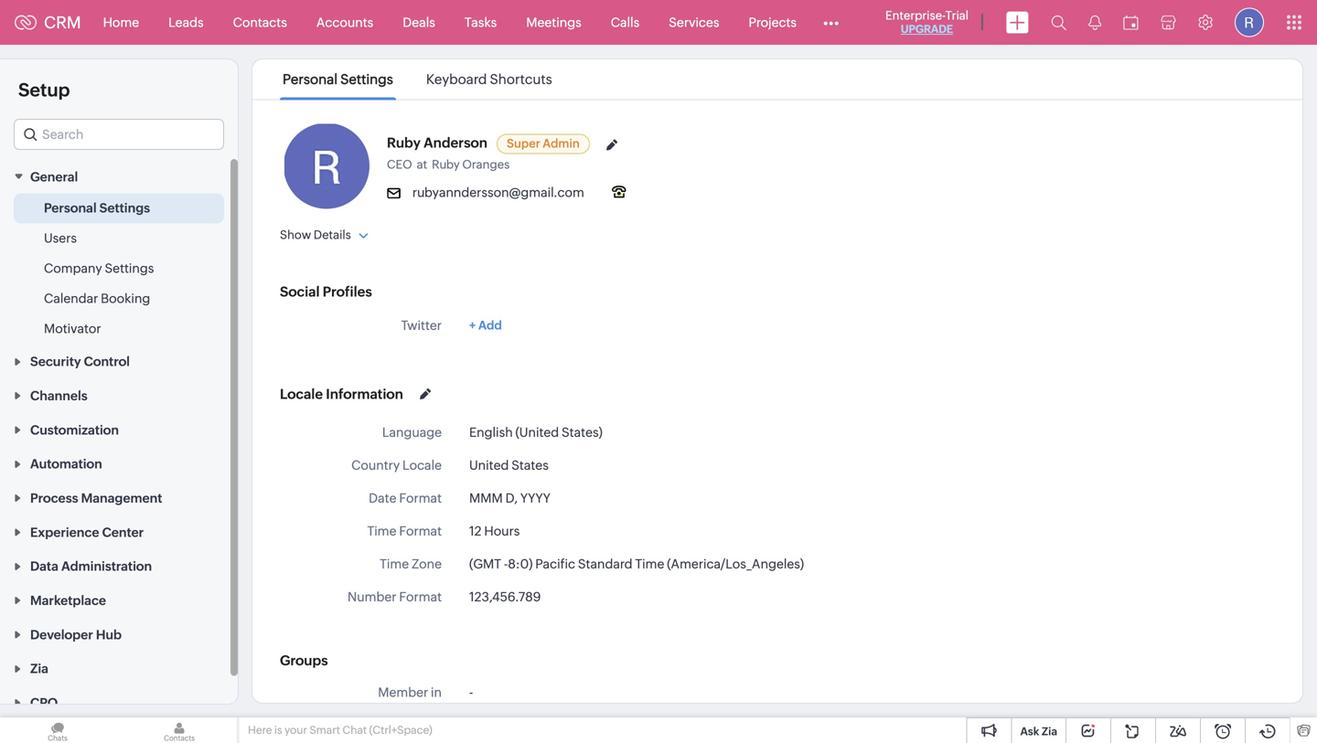 Task type: locate. For each thing, give the bounding box(es) containing it.
deals link
[[388, 0, 450, 44]]

calendar booking
[[44, 291, 150, 306]]

0 vertical spatial -
[[504, 557, 508, 572]]

personal up users link
[[44, 201, 97, 215]]

0 vertical spatial format
[[399, 491, 442, 506]]

- right in
[[469, 686, 473, 700]]

search element
[[1040, 0, 1078, 45]]

data
[[30, 560, 58, 574]]

here is your smart chat (ctrl+space)
[[248, 725, 433, 737]]

united states
[[469, 458, 549, 473]]

ruby up ceo link
[[387, 135, 421, 151]]

profile image
[[1235, 8, 1265, 37]]

motivator
[[44, 321, 101, 336]]

mmm d, yyyy
[[469, 491, 551, 506]]

settings down general dropdown button
[[99, 201, 150, 215]]

control
[[84, 355, 130, 369]]

company
[[44, 261, 102, 276]]

security
[[30, 355, 81, 369]]

1 vertical spatial -
[[469, 686, 473, 700]]

chats image
[[0, 718, 115, 744]]

crm
[[44, 13, 81, 32]]

accounts link
[[302, 0, 388, 44]]

3 format from the top
[[399, 590, 442, 605]]

personal settings link down accounts link
[[280, 71, 396, 87]]

personal settings down accounts link
[[283, 71, 393, 87]]

0 horizontal spatial personal
[[44, 201, 97, 215]]

in
[[431, 686, 442, 700]]

-
[[504, 557, 508, 572], [469, 686, 473, 700]]

None field
[[14, 119, 224, 150]]

marketplace
[[30, 594, 106, 609]]

1 vertical spatial format
[[399, 524, 442, 539]]

(united
[[516, 425, 559, 440]]

data administration
[[30, 560, 152, 574]]

locale down language
[[403, 458, 442, 473]]

create menu element
[[996, 0, 1040, 44]]

0 horizontal spatial -
[[469, 686, 473, 700]]

personal inside general region
[[44, 201, 97, 215]]

zia right ask
[[1042, 726, 1058, 738]]

1 format from the top
[[399, 491, 442, 506]]

1 vertical spatial personal settings link
[[44, 199, 150, 217]]

12
[[469, 524, 482, 539]]

logo image
[[15, 15, 37, 30]]

2 format from the top
[[399, 524, 442, 539]]

1 horizontal spatial locale
[[403, 458, 442, 473]]

security control
[[30, 355, 130, 369]]

1 vertical spatial ruby
[[432, 158, 460, 172]]

0 vertical spatial personal settings link
[[280, 71, 396, 87]]

company settings
[[44, 261, 154, 276]]

time right standard
[[635, 557, 665, 572]]

1 vertical spatial personal settings
[[44, 201, 150, 215]]

projects link
[[734, 0, 812, 44]]

time format
[[367, 524, 442, 539]]

security control button
[[0, 344, 238, 379]]

zia up the cpq
[[30, 662, 48, 677]]

time
[[367, 524, 397, 539], [380, 557, 409, 572], [635, 557, 665, 572]]

1 vertical spatial personal
[[44, 201, 97, 215]]

list
[[266, 59, 569, 99]]

personal settings link down general dropdown button
[[44, 199, 150, 217]]

time down date
[[367, 524, 397, 539]]

list containing personal settings
[[266, 59, 569, 99]]

zia
[[30, 662, 48, 677], [1042, 726, 1058, 738]]

locale left information
[[280, 386, 323, 402]]

signals image
[[1089, 15, 1102, 30]]

format down zone
[[399, 590, 442, 605]]

ruby
[[387, 135, 421, 151], [432, 158, 460, 172]]

+ add
[[469, 319, 502, 333]]

general
[[30, 170, 78, 184]]

1 horizontal spatial -
[[504, 557, 508, 572]]

experience
[[30, 526, 99, 540]]

ruby oranges link
[[432, 158, 514, 172]]

0 vertical spatial settings
[[340, 71, 393, 87]]

0 vertical spatial personal
[[283, 71, 338, 87]]

experience center
[[30, 526, 144, 540]]

1 horizontal spatial ruby
[[432, 158, 460, 172]]

1 vertical spatial locale
[[403, 458, 442, 473]]

ask zia
[[1021, 726, 1058, 738]]

users
[[44, 231, 77, 246]]

settings down accounts link
[[340, 71, 393, 87]]

format up time format
[[399, 491, 442, 506]]

oranges
[[462, 158, 510, 172]]

2 vertical spatial format
[[399, 590, 442, 605]]

hours
[[484, 524, 520, 539]]

0 horizontal spatial locale
[[280, 386, 323, 402]]

format for date format
[[399, 491, 442, 506]]

united
[[469, 458, 509, 473]]

settings up booking
[[105, 261, 154, 276]]

deals
[[403, 15, 435, 30]]

automation button
[[0, 447, 238, 481]]

0 vertical spatial zia
[[30, 662, 48, 677]]

0 vertical spatial ruby
[[387, 135, 421, 151]]

calls link
[[596, 0, 654, 44]]

personal settings down general dropdown button
[[44, 201, 150, 215]]

keyboard shortcuts link
[[424, 71, 555, 87]]

(america/los_angeles)
[[667, 557, 804, 572]]

create menu image
[[1007, 11, 1029, 33]]

super admin
[[507, 137, 580, 151]]

format up zone
[[399, 524, 442, 539]]

ruby down 'ruby anderson'
[[432, 158, 460, 172]]

anderson
[[424, 135, 488, 151]]

customization button
[[0, 413, 238, 447]]

country
[[351, 458, 400, 473]]

english (united states)
[[469, 425, 603, 440]]

8:0)
[[508, 557, 533, 572]]

cpq button
[[0, 686, 238, 720]]

1 vertical spatial settings
[[99, 201, 150, 215]]

contacts link
[[218, 0, 302, 44]]

0 horizontal spatial ruby
[[387, 135, 421, 151]]

details
[[314, 228, 351, 242]]

personal down accounts link
[[283, 71, 338, 87]]

1 horizontal spatial personal settings
[[283, 71, 393, 87]]

member
[[378, 686, 428, 700]]

motivator link
[[44, 320, 101, 338]]

number
[[348, 590, 397, 605]]

time left zone
[[380, 557, 409, 572]]

calendar image
[[1124, 15, 1139, 30]]

format for time format
[[399, 524, 442, 539]]

accounts
[[316, 15, 374, 30]]

0 horizontal spatial zia
[[30, 662, 48, 677]]

- right (gmt
[[504, 557, 508, 572]]

format
[[399, 491, 442, 506], [399, 524, 442, 539], [399, 590, 442, 605]]

company settings link
[[44, 259, 154, 278]]

1 horizontal spatial personal settings link
[[280, 71, 396, 87]]

0 horizontal spatial personal settings
[[44, 201, 150, 215]]

1 horizontal spatial zia
[[1042, 726, 1058, 738]]

locale information
[[280, 386, 403, 402]]

chat
[[343, 725, 367, 737]]

general button
[[0, 159, 238, 193]]

is
[[274, 725, 282, 737]]

0 horizontal spatial personal settings link
[[44, 199, 150, 217]]



Task type: vqa. For each thing, say whether or not it's contained in the screenshot.
the bottom 'Settings'
yes



Task type: describe. For each thing, give the bounding box(es) containing it.
here
[[248, 725, 272, 737]]

contacts image
[[122, 718, 237, 744]]

ceo at ruby oranges
[[387, 158, 510, 172]]

developer hub
[[30, 628, 122, 643]]

hub
[[96, 628, 122, 643]]

1 horizontal spatial personal
[[283, 71, 338, 87]]

(gmt -8:0) pacific standard time (america/los_angeles)
[[469, 557, 804, 572]]

process
[[30, 491, 78, 506]]

upgrade
[[901, 23, 954, 35]]

show
[[280, 228, 311, 242]]

personal settings link for users link
[[44, 199, 150, 217]]

zia inside dropdown button
[[30, 662, 48, 677]]

zia button
[[0, 652, 238, 686]]

experience center button
[[0, 515, 238, 549]]

Search text field
[[15, 120, 223, 149]]

shortcuts
[[490, 71, 552, 87]]

customization
[[30, 423, 119, 438]]

users link
[[44, 229, 77, 247]]

keyboard shortcuts
[[426, 71, 552, 87]]

12 hours
[[469, 524, 520, 539]]

smart
[[310, 725, 340, 737]]

management
[[81, 491, 162, 506]]

ask
[[1021, 726, 1040, 738]]

+
[[469, 319, 476, 333]]

at
[[417, 158, 427, 172]]

process management
[[30, 491, 162, 506]]

ruby anderson
[[387, 135, 488, 151]]

enterprise-
[[886, 9, 946, 22]]

projects
[[749, 15, 797, 30]]

general region
[[0, 193, 238, 344]]

signals element
[[1078, 0, 1113, 45]]

2 vertical spatial settings
[[105, 261, 154, 276]]

meetings
[[526, 15, 582, 30]]

123,456.789
[[469, 590, 541, 605]]

tasks
[[465, 15, 497, 30]]

show details link
[[280, 228, 369, 242]]

personal settings link for keyboard shortcuts link
[[280, 71, 396, 87]]

profile element
[[1224, 0, 1276, 44]]

show details
[[280, 228, 351, 242]]

date format
[[369, 491, 442, 506]]

(ctrl+space)
[[369, 725, 433, 737]]

crm link
[[15, 13, 81, 32]]

twitter
[[401, 318, 442, 333]]

developer
[[30, 628, 93, 643]]

1 vertical spatial zia
[[1042, 726, 1058, 738]]

format for number format
[[399, 590, 442, 605]]

member in
[[378, 686, 442, 700]]

channels button
[[0, 379, 238, 413]]

d,
[[506, 491, 518, 506]]

process management button
[[0, 481, 238, 515]]

states)
[[562, 425, 603, 440]]

time for time zone
[[380, 557, 409, 572]]

booking
[[101, 291, 150, 306]]

your
[[285, 725, 307, 737]]

ceo
[[387, 158, 412, 172]]

english
[[469, 425, 513, 440]]

yyyy
[[520, 491, 551, 506]]

home link
[[88, 0, 154, 44]]

language
[[382, 425, 442, 440]]

time for time format
[[367, 524, 397, 539]]

personal settings inside general region
[[44, 201, 150, 215]]

standard
[[578, 557, 633, 572]]

tasks link
[[450, 0, 512, 44]]

search image
[[1051, 15, 1067, 30]]

0 vertical spatial locale
[[280, 386, 323, 402]]

Other Modules field
[[812, 8, 851, 37]]

country locale
[[351, 458, 442, 473]]

marketplace button
[[0, 583, 238, 618]]

mmm
[[469, 491, 503, 506]]

add
[[479, 319, 502, 333]]

trial
[[946, 9, 969, 22]]

0 vertical spatial personal settings
[[283, 71, 393, 87]]

services
[[669, 15, 720, 30]]

developer hub button
[[0, 618, 238, 652]]

setup
[[18, 80, 70, 101]]

leads link
[[154, 0, 218, 44]]

pacific
[[535, 557, 576, 572]]

super admin link
[[497, 134, 590, 154]]

ceo link
[[387, 158, 417, 172]]

zone
[[412, 557, 442, 572]]

home
[[103, 15, 139, 30]]

administration
[[61, 560, 152, 574]]

profiles
[[323, 284, 372, 300]]

calls
[[611, 15, 640, 30]]

cpq
[[30, 696, 58, 711]]

automation
[[30, 457, 102, 472]]

calendar booking link
[[44, 289, 150, 308]]

services link
[[654, 0, 734, 44]]

calendar
[[44, 291, 98, 306]]

enterprise-trial upgrade
[[886, 9, 969, 35]]



